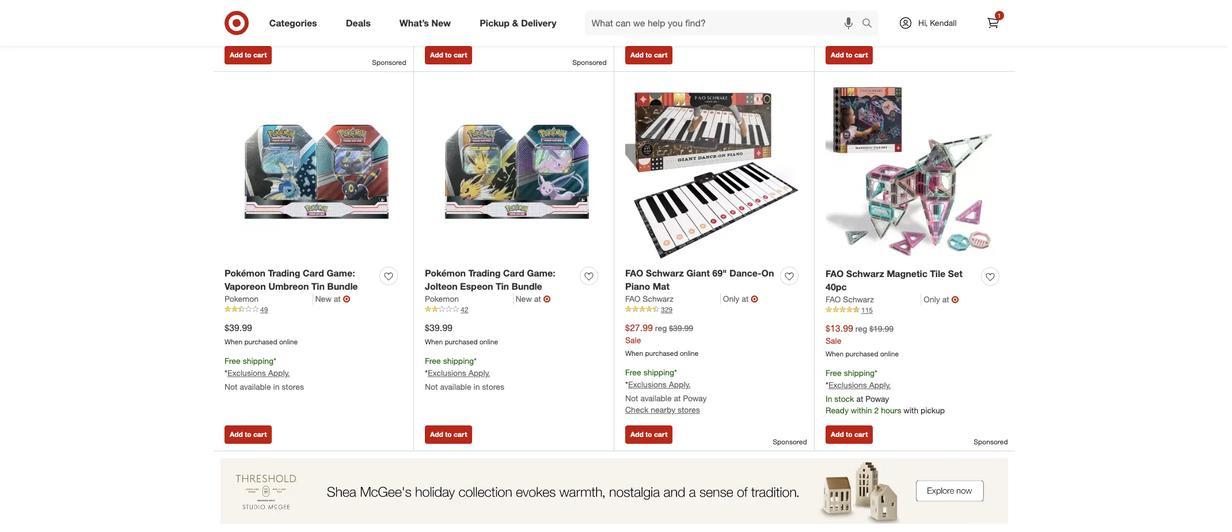 Task type: vqa. For each thing, say whether or not it's contained in the screenshot.
the left Check
yes



Task type: locate. For each thing, give the bounding box(es) containing it.
1 horizontal spatial pokémon
[[425, 268, 466, 279]]

0 vertical spatial check nearby stores button
[[225, 14, 299, 26]]

sale inside $13.99 reg $19.99 sale when purchased online
[[826, 336, 842, 346]]

1 horizontal spatial fao schwarz
[[826, 295, 874, 304]]

schwarz up 40pc
[[846, 268, 884, 280]]

2 horizontal spatial with
[[904, 406, 919, 416]]

new
[[432, 17, 451, 29], [315, 294, 332, 304], [516, 294, 532, 304]]

nearby inside not available at check nearby stores
[[250, 15, 275, 24]]

pokémon up jolteon
[[425, 268, 466, 279]]

1 horizontal spatial reg
[[856, 324, 867, 334]]

when down $13.99
[[826, 350, 844, 359]]

0 horizontal spatial trading
[[268, 268, 300, 279]]

free shipping * * exclusions apply. not available in stores for umbreon
[[225, 357, 304, 392]]

reg inside $27.99 reg $39.99 sale when purchased online
[[655, 324, 667, 333]]

not
[[225, 3, 238, 13], [826, 4, 839, 14], [225, 383, 238, 392], [425, 383, 438, 392], [625, 394, 638, 404]]

2 horizontal spatial in
[[826, 395, 832, 404]]

free
[[225, 357, 241, 367], [425, 357, 441, 367], [625, 368, 641, 378], [826, 369, 842, 379]]

1 horizontal spatial ready
[[625, 19, 648, 29]]

fao schwarz link up 329
[[625, 293, 721, 305]]

delivery
[[521, 17, 557, 29]]

$39.99 down 329
[[669, 324, 693, 333]]

in for pokémon trading card game: vaporeon umbreon tin bundle
[[273, 383, 280, 392]]

new right what's
[[432, 17, 451, 29]]

0 horizontal spatial check
[[225, 15, 248, 24]]

when down jolteon
[[425, 338, 443, 346]]

shipping inside 'free shipping * * exclusions apply. in stock at  poway ready within 2 hours with pickup'
[[844, 369, 875, 379]]

0 horizontal spatial nearby
[[250, 15, 275, 24]]

0 horizontal spatial only at ¬
[[723, 293, 759, 305]]

1 card from the left
[[303, 268, 324, 279]]

trading up espeon
[[468, 268, 501, 279]]

1 horizontal spatial sale
[[826, 336, 842, 346]]

0 horizontal spatial card
[[303, 268, 324, 279]]

available
[[240, 3, 271, 13], [841, 4, 872, 14], [240, 383, 271, 392], [440, 383, 471, 392], [641, 394, 672, 404]]

pokemon link up 49
[[225, 293, 313, 305]]

1 horizontal spatial $39.99 when purchased online
[[425, 322, 498, 346]]

sale for $13.99
[[826, 336, 842, 346]]

new at ¬ for pokémon trading card game: vaporeon umbreon tin bundle
[[315, 293, 350, 305]]

hours
[[681, 19, 701, 29], [480, 26, 501, 36], [881, 406, 901, 416]]

tin
[[311, 281, 325, 292], [496, 281, 509, 292]]

game: for pokémon trading card game: jolteon espeon tin bundle
[[527, 268, 556, 279]]

pokémon inside pokémon trading card game: jolteon espeon tin bundle
[[425, 268, 466, 279]]

available inside not available at check nearby stores
[[240, 3, 271, 13]]

apply.
[[268, 369, 290, 379], [469, 369, 490, 379], [669, 380, 691, 390], [869, 381, 891, 391]]

$19.99
[[870, 324, 894, 334]]

pokemon down jolteon
[[425, 294, 459, 304]]

fao schwarz link for giant
[[625, 293, 721, 305]]

0 vertical spatial nearby
[[250, 15, 275, 24]]

1 horizontal spatial new
[[432, 17, 451, 29]]

trading inside "pokémon trading card game: vaporeon umbreon tin bundle"
[[268, 268, 300, 279]]

schwarz up 115
[[843, 295, 874, 304]]

0 horizontal spatial in
[[425, 15, 432, 24]]

tin inside "pokémon trading card game: vaporeon umbreon tin bundle"
[[311, 281, 325, 292]]

advertisement region
[[213, 459, 1015, 524]]

2 trading from the left
[[468, 268, 501, 279]]

bundle inside "pokémon trading card game: vaporeon umbreon tin bundle"
[[327, 281, 358, 292]]

0 horizontal spatial new
[[315, 294, 332, 304]]

stores
[[883, 4, 905, 14], [277, 15, 299, 24], [282, 383, 304, 392], [482, 383, 504, 392], [678, 406, 700, 415]]

2 horizontal spatial ready
[[826, 406, 849, 416]]

game:
[[327, 268, 355, 279], [527, 268, 556, 279]]

trading inside pokémon trading card game: jolteon espeon tin bundle
[[468, 268, 501, 279]]

0 horizontal spatial sale
[[625, 336, 641, 345]]

ready
[[625, 19, 648, 29], [425, 26, 448, 36], [826, 406, 849, 416]]

pickup inside 'free shipping * * exclusions apply. in stock at  poway ready within 2 hours with pickup'
[[921, 406, 945, 416]]

0 horizontal spatial in stock at  poway ready within 2 hours with pickup
[[425, 15, 544, 36]]

piano
[[625, 281, 650, 292]]

with
[[703, 19, 718, 29], [503, 26, 518, 36], [904, 406, 919, 416]]

new up 49 link
[[315, 294, 332, 304]]

only for 69"
[[723, 294, 740, 304]]

pokémon trading card game: jolteon espeon tin bundle image
[[425, 83, 602, 261], [425, 83, 602, 261]]

reg for $13.99
[[856, 324, 867, 334]]

in inside 'free shipping * * exclusions apply. in stock at  poway ready within 2 hours with pickup'
[[826, 395, 832, 404]]

trading
[[268, 268, 300, 279], [468, 268, 501, 279]]

game: for pokémon trading card game: vaporeon umbreon tin bundle
[[327, 268, 355, 279]]

1 free shipping * * exclusions apply. not available in stores from the left
[[225, 357, 304, 392]]

pokemon link up 42
[[425, 293, 513, 305]]

card inside "pokémon trading card game: vaporeon umbreon tin bundle"
[[303, 268, 324, 279]]

pokemon link
[[225, 293, 313, 305], [425, 293, 513, 305]]

add
[[230, 51, 243, 59], [430, 51, 443, 59], [631, 51, 644, 59], [831, 51, 844, 59], [230, 431, 243, 439], [430, 431, 443, 439], [631, 431, 644, 439], [831, 431, 844, 439]]

sale inside $27.99 reg $39.99 sale when purchased online
[[625, 336, 641, 345]]

$39.99 down jolteon
[[425, 322, 453, 334]]

only at ¬ down the dance-
[[723, 293, 759, 305]]

new up the 42 link
[[516, 294, 532, 304]]

magnetic
[[887, 268, 928, 280]]

40pc
[[826, 281, 847, 293]]

sale down $13.99
[[826, 336, 842, 346]]

cart
[[253, 51, 267, 59], [454, 51, 467, 59], [654, 51, 668, 59], [855, 51, 868, 59], [253, 431, 267, 439], [454, 431, 467, 439], [654, 431, 668, 439], [855, 431, 868, 439]]

purchased down $27.99 on the right
[[645, 349, 678, 358]]

1 horizontal spatial stock
[[634, 7, 654, 17]]

card up the 42 link
[[503, 268, 524, 279]]

not available at check nearby stores
[[225, 3, 299, 24]]

0 horizontal spatial reg
[[655, 324, 667, 333]]

tile
[[930, 268, 946, 280]]

only at ¬ down tile
[[924, 294, 959, 306]]

1 horizontal spatial pokemon
[[425, 294, 459, 304]]

1 horizontal spatial check
[[625, 406, 649, 415]]

reg inside $13.99 reg $19.99 sale when purchased online
[[856, 324, 867, 334]]

fao schwarz giant 69" dance-on piano mat image
[[625, 83, 803, 261], [625, 83, 803, 261]]

0 horizontal spatial new at ¬
[[315, 293, 350, 305]]

free shipping * * exclusions apply. not available in stores
[[225, 357, 304, 392], [425, 357, 504, 392]]

49
[[260, 306, 268, 314]]

$39.99 when purchased online
[[225, 322, 298, 346], [425, 322, 498, 346]]

1 vertical spatial check nearby stores button
[[625, 405, 700, 416]]

only
[[723, 294, 740, 304], [924, 295, 940, 304]]

0 horizontal spatial stock
[[434, 15, 454, 24]]

$27.99
[[625, 322, 653, 334]]

115 link
[[826, 306, 1004, 316]]

1 horizontal spatial in
[[474, 383, 480, 392]]

only for tile
[[924, 295, 940, 304]]

sale
[[625, 336, 641, 345], [826, 336, 842, 346]]

ready inside 'free shipping * * exclusions apply. in stock at  poway ready within 2 hours with pickup'
[[826, 406, 849, 416]]

0 horizontal spatial fao schwarz link
[[625, 293, 721, 305]]

when down $27.99 on the right
[[625, 349, 643, 358]]

tin right espeon
[[496, 281, 509, 292]]

shipping down 49
[[243, 357, 274, 367]]

2 horizontal spatial $39.99
[[669, 324, 693, 333]]

fao schwarz magnetic tile set 40pc image
[[826, 83, 1004, 261], [826, 83, 1004, 261]]

game: up the 42 link
[[527, 268, 556, 279]]

online inside $13.99 reg $19.99 sale when purchased online
[[880, 350, 899, 359]]

check inside free shipping * * exclusions apply. not available at poway check nearby stores
[[625, 406, 649, 415]]

trading up umbreon
[[268, 268, 300, 279]]

0 horizontal spatial bundle
[[327, 281, 358, 292]]

online down the 42 link
[[480, 338, 498, 346]]

not inside free shipping * * exclusions apply. not available at poway check nearby stores
[[625, 394, 638, 404]]

1 horizontal spatial fao schwarz link
[[826, 294, 922, 306]]

bundle inside pokémon trading card game: jolteon espeon tin bundle
[[512, 281, 542, 292]]

hi,
[[919, 18, 928, 28]]

$39.99 for pokémon trading card game: vaporeon umbreon tin bundle
[[225, 322, 252, 334]]

game: inside "pokémon trading card game: vaporeon umbreon tin bundle"
[[327, 268, 355, 279]]

fao up 40pc
[[826, 268, 844, 280]]

in stock at  poway ready within 2 hours with pickup
[[625, 7, 745, 29], [425, 15, 544, 36]]

fao schwarz down 40pc
[[826, 295, 874, 304]]

trading for umbreon
[[268, 268, 300, 279]]

only up the 329 link at the right bottom of the page
[[723, 294, 740, 304]]

not inside not available at check nearby stores
[[225, 3, 238, 13]]

sale for $27.99
[[625, 336, 641, 345]]

fao schwarz
[[625, 294, 674, 304], [826, 295, 874, 304]]

1 bundle from the left
[[327, 281, 358, 292]]

2 game: from the left
[[527, 268, 556, 279]]

fao
[[625, 268, 643, 279], [826, 268, 844, 280], [625, 294, 641, 304], [826, 295, 841, 304]]

0 horizontal spatial $39.99
[[225, 322, 252, 334]]

sale down $27.99 on the right
[[625, 336, 641, 345]]

apply. inside 'free shipping * * exclusions apply. in stock at  poway ready within 2 hours with pickup'
[[869, 381, 891, 391]]

reg down 115
[[856, 324, 867, 334]]

2
[[674, 19, 679, 29], [474, 26, 478, 36], [874, 406, 879, 416]]

0 horizontal spatial in
[[273, 383, 280, 392]]

1 pokemon link from the left
[[225, 293, 313, 305]]

2 $39.99 when purchased online from the left
[[425, 322, 498, 346]]

0 horizontal spatial pickup
[[520, 26, 544, 36]]

1 horizontal spatial new at ¬
[[516, 293, 551, 305]]

1 $39.99 when purchased online from the left
[[225, 322, 298, 346]]

exclusions apply. link
[[227, 369, 290, 379], [428, 369, 490, 379], [628, 380, 691, 390], [829, 381, 891, 391]]

only up 115 link
[[924, 295, 940, 304]]

free shipping * * exclusions apply. in stock at  poway ready within 2 hours with pickup
[[826, 369, 945, 416]]

purchased down the $19.99
[[846, 350, 879, 359]]

poway
[[665, 7, 689, 17], [465, 15, 489, 24], [683, 394, 707, 404], [866, 395, 889, 404]]

¬
[[343, 293, 350, 305], [543, 293, 551, 305], [751, 293, 759, 305], [952, 294, 959, 306]]

within
[[651, 19, 672, 29], [450, 26, 471, 36], [851, 406, 872, 416]]

in
[[625, 7, 632, 17], [425, 15, 432, 24], [826, 395, 832, 404]]

reg down 329
[[655, 324, 667, 333]]

1 horizontal spatial free shipping * * exclusions apply. not available in stores
[[425, 357, 504, 392]]

check
[[225, 15, 248, 24], [625, 406, 649, 415]]

stock
[[634, 7, 654, 17], [434, 15, 454, 24], [835, 395, 854, 404]]

2 inside 'free shipping * * exclusions apply. in stock at  poway ready within 2 hours with pickup'
[[874, 406, 879, 416]]

shipping down $13.99 reg $19.99 sale when purchased online at the right of page
[[844, 369, 875, 379]]

available inside free shipping * * exclusions apply. not available at poway check nearby stores
[[641, 394, 672, 404]]

2 bundle from the left
[[512, 281, 542, 292]]

pokemon
[[225, 294, 259, 304], [425, 294, 459, 304]]

reg for $27.99
[[655, 324, 667, 333]]

new at ¬ down "pokémon trading card game: vaporeon umbreon tin bundle"
[[315, 293, 350, 305]]

0 horizontal spatial tin
[[311, 281, 325, 292]]

bundle up the 42 link
[[512, 281, 542, 292]]

tin up 49 link
[[311, 281, 325, 292]]

fao schwarz link up 115
[[826, 294, 922, 306]]

pokémon
[[225, 268, 266, 279], [425, 268, 466, 279]]

$39.99 for pokémon trading card game: jolteon espeon tin bundle
[[425, 322, 453, 334]]

1 horizontal spatial game:
[[527, 268, 556, 279]]

mat
[[653, 281, 670, 292]]

2 tin from the left
[[496, 281, 509, 292]]

0 horizontal spatial $39.99 when purchased online
[[225, 322, 298, 346]]

new at ¬ for pokémon trading card game: jolteon espeon tin bundle
[[516, 293, 551, 305]]

tin inside pokémon trading card game: jolteon espeon tin bundle
[[496, 281, 509, 292]]

trading for espeon
[[468, 268, 501, 279]]

pickup
[[720, 19, 745, 29], [520, 26, 544, 36], [921, 406, 945, 416]]

$39.99 inside $27.99 reg $39.99 sale when purchased online
[[669, 324, 693, 333]]

1 horizontal spatial trading
[[468, 268, 501, 279]]

1 vertical spatial nearby
[[651, 406, 676, 415]]

shipping down 42
[[443, 357, 474, 367]]

pokemon link for umbreon
[[225, 293, 313, 305]]

card inside pokémon trading card game: jolteon espeon tin bundle
[[503, 268, 524, 279]]

1 horizontal spatial card
[[503, 268, 524, 279]]

fao inside fao schwarz giant 69" dance-on piano mat
[[625, 268, 643, 279]]

$39.99 when purchased online down 42
[[425, 322, 498, 346]]

purchased
[[244, 338, 277, 346], [445, 338, 478, 346], [645, 349, 678, 358], [846, 350, 879, 359]]

exclusions
[[227, 369, 266, 379], [428, 369, 466, 379], [628, 380, 667, 390], [829, 381, 867, 391]]

2 pokémon from the left
[[425, 268, 466, 279]]

2 horizontal spatial 2
[[874, 406, 879, 416]]

2 pokemon link from the left
[[425, 293, 513, 305]]

pokémon inside "pokémon trading card game: vaporeon umbreon tin bundle"
[[225, 268, 266, 279]]

0 horizontal spatial pokémon
[[225, 268, 266, 279]]

only at ¬ for dance-
[[723, 293, 759, 305]]

1 vertical spatial check
[[625, 406, 649, 415]]

1 horizontal spatial $39.99
[[425, 322, 453, 334]]

only at ¬
[[723, 293, 759, 305], [924, 294, 959, 306]]

shipping down $27.99 reg $39.99 sale when purchased online
[[644, 368, 674, 378]]

0 vertical spatial check
[[225, 15, 248, 24]]

schwarz inside fao schwarz giant 69" dance-on piano mat
[[646, 268, 684, 279]]

0 horizontal spatial check nearby stores button
[[225, 14, 299, 26]]

2 new at ¬ from the left
[[516, 293, 551, 305]]

2 free shipping * * exclusions apply. not available in stores from the left
[[425, 357, 504, 392]]

umbreon
[[268, 281, 309, 292]]

pickup & delivery
[[480, 17, 557, 29]]

1 horizontal spatial tin
[[496, 281, 509, 292]]

0 horizontal spatial only
[[723, 294, 740, 304]]

when down "vaporeon"
[[225, 338, 243, 346]]

0 horizontal spatial pokemon
[[225, 294, 259, 304]]

bundle up 49 link
[[327, 281, 358, 292]]

1 new at ¬ from the left
[[315, 293, 350, 305]]

only at ¬ for set
[[924, 294, 959, 306]]

1 horizontal spatial only at ¬
[[924, 294, 959, 306]]

1 horizontal spatial nearby
[[651, 406, 676, 415]]

2 horizontal spatial hours
[[881, 406, 901, 416]]

1 tin from the left
[[311, 281, 325, 292]]

to
[[245, 51, 251, 59], [445, 51, 452, 59], [646, 51, 652, 59], [846, 51, 853, 59], [245, 431, 251, 439], [445, 431, 452, 439], [646, 431, 652, 439], [846, 431, 853, 439]]

set
[[948, 268, 963, 280]]

card up umbreon
[[303, 268, 324, 279]]

vaporeon
[[225, 281, 266, 292]]

1 horizontal spatial only
[[924, 295, 940, 304]]

schwarz down mat
[[643, 294, 674, 304]]

card for espeon
[[503, 268, 524, 279]]

1 game: from the left
[[327, 268, 355, 279]]

2 horizontal spatial pickup
[[921, 406, 945, 416]]

0 horizontal spatial free shipping * * exclusions apply. not available in stores
[[225, 357, 304, 392]]

poway inside 'free shipping * * exclusions apply. in stock at  poway ready within 2 hours with pickup'
[[866, 395, 889, 404]]

fao schwarz down piano
[[625, 294, 674, 304]]

hours inside 'free shipping * * exclusions apply. in stock at  poway ready within 2 hours with pickup'
[[881, 406, 901, 416]]

bundle
[[327, 281, 358, 292], [512, 281, 542, 292]]

pokémon up "vaporeon"
[[225, 268, 266, 279]]

sponsored
[[372, 58, 406, 67], [573, 58, 607, 67], [773, 438, 807, 447], [974, 438, 1008, 447]]

game: up 49 link
[[327, 268, 355, 279]]

0 horizontal spatial game:
[[327, 268, 355, 279]]

nearby inside free shipping * * exclusions apply. not available at poway check nearby stores
[[651, 406, 676, 415]]

0 horizontal spatial within
[[450, 26, 471, 36]]

game: inside pokémon trading card game: jolteon espeon tin bundle
[[527, 268, 556, 279]]

$39.99 down "vaporeon"
[[225, 322, 252, 334]]

1 trading from the left
[[268, 268, 300, 279]]

hi, kendall
[[919, 18, 957, 28]]

pokemon down "vaporeon"
[[225, 294, 259, 304]]

schwarz
[[646, 268, 684, 279], [846, 268, 884, 280], [643, 294, 674, 304], [843, 295, 874, 304]]

2 card from the left
[[503, 268, 524, 279]]

online up free shipping * * exclusions apply. not available at poway check nearby stores
[[680, 349, 699, 358]]

at inside 'free shipping * * exclusions apply. in stock at  poway ready within 2 hours with pickup'
[[857, 395, 863, 404]]

new for pokémon trading card game: jolteon espeon tin bundle
[[516, 294, 532, 304]]

purchased inside $13.99 reg $19.99 sale when purchased online
[[846, 350, 879, 359]]

1 horizontal spatial pokemon link
[[425, 293, 513, 305]]

$39.99 when purchased online down 49
[[225, 322, 298, 346]]

$39.99
[[225, 322, 252, 334], [425, 322, 453, 334], [669, 324, 693, 333]]

2 horizontal spatial stock
[[835, 395, 854, 404]]

*
[[274, 357, 276, 367], [474, 357, 477, 367], [674, 368, 677, 378], [225, 369, 227, 379], [425, 369, 428, 379], [875, 369, 878, 379], [625, 380, 628, 390], [826, 381, 829, 391]]

online down the $19.99
[[880, 350, 899, 359]]

add to cart button
[[225, 46, 272, 64], [425, 46, 472, 64], [625, 46, 673, 64], [826, 46, 873, 64], [225, 426, 272, 444], [425, 426, 472, 444], [625, 426, 673, 444], [826, 426, 873, 444]]

0 horizontal spatial fao schwarz
[[625, 294, 674, 304]]

shipping
[[243, 357, 274, 367], [443, 357, 474, 367], [644, 368, 674, 378], [844, 369, 875, 379]]

giant
[[687, 268, 710, 279]]

2 horizontal spatial new
[[516, 294, 532, 304]]

pokémon trading card game: vaporeon umbreon tin bundle image
[[225, 83, 402, 261], [225, 83, 402, 261]]

in for pokémon trading card game: jolteon espeon tin bundle
[[474, 383, 480, 392]]

when inside $13.99 reg $19.99 sale when purchased online
[[826, 350, 844, 359]]

fao up piano
[[625, 268, 643, 279]]

1 horizontal spatial check nearby stores button
[[625, 405, 700, 416]]

2 horizontal spatial within
[[851, 406, 872, 416]]

new at ¬ down pokémon trading card game: jolteon espeon tin bundle
[[516, 293, 551, 305]]

1 horizontal spatial bundle
[[512, 281, 542, 292]]

1 pokémon from the left
[[225, 268, 266, 279]]

2 pokemon from the left
[[425, 294, 459, 304]]

when
[[225, 338, 243, 346], [425, 338, 443, 346], [625, 349, 643, 358], [826, 350, 844, 359]]

¬ for pokémon trading card game: vaporeon umbreon tin bundle
[[343, 293, 350, 305]]

1 pokemon from the left
[[225, 294, 259, 304]]

0 horizontal spatial pokemon link
[[225, 293, 313, 305]]

at
[[273, 3, 280, 13], [656, 7, 663, 17], [456, 15, 463, 24], [334, 294, 341, 304], [534, 294, 541, 304], [742, 294, 749, 304], [943, 295, 949, 304], [674, 394, 681, 404], [857, 395, 863, 404]]

nearby
[[250, 15, 275, 24], [651, 406, 676, 415]]

schwarz up mat
[[646, 268, 684, 279]]

add to cart
[[230, 51, 267, 59], [430, 51, 467, 59], [631, 51, 668, 59], [831, 51, 868, 59], [230, 431, 267, 439], [430, 431, 467, 439], [631, 431, 668, 439], [831, 431, 868, 439]]



Task type: describe. For each thing, give the bounding box(es) containing it.
at inside free shipping * * exclusions apply. not available at poway check nearby stores
[[674, 394, 681, 404]]

free shipping * * exclusions apply. not available in stores for espeon
[[425, 357, 504, 392]]

stores inside free shipping * * exclusions apply. not available at poway check nearby stores
[[678, 406, 700, 415]]

purchased inside $27.99 reg $39.99 sale when purchased online
[[645, 349, 678, 358]]

pickup & delivery link
[[470, 10, 571, 36]]

49 link
[[225, 305, 402, 315]]

2 horizontal spatial in
[[874, 4, 881, 14]]

&
[[512, 17, 519, 29]]

fao down piano
[[625, 294, 641, 304]]

fao inside fao schwarz magnetic tile set 40pc
[[826, 268, 844, 280]]

pokémon trading card game: vaporeon umbreon tin bundle link
[[225, 267, 375, 293]]

when inside $27.99 reg $39.99 sale when purchased online
[[625, 349, 643, 358]]

free inside free shipping * * exclusions apply. not available at poway check nearby stores
[[625, 368, 641, 378]]

fao schwarz for $27.99
[[625, 294, 674, 304]]

fao schwarz link for magnetic
[[826, 294, 922, 306]]

0 horizontal spatial ready
[[425, 26, 448, 36]]

what's new link
[[390, 10, 465, 36]]

$13.99
[[826, 323, 853, 334]]

$39.99 when purchased online for vaporeon
[[225, 322, 298, 346]]

1 horizontal spatial hours
[[681, 19, 701, 29]]

what's new
[[400, 17, 451, 29]]

tin for umbreon
[[311, 281, 325, 292]]

1 horizontal spatial with
[[703, 19, 718, 29]]

pokemon link for espeon
[[425, 293, 513, 305]]

¬ for fao schwarz giant 69" dance-on piano mat
[[751, 293, 759, 305]]

pokémon trading card game: vaporeon umbreon tin bundle
[[225, 268, 358, 292]]

deals
[[346, 17, 371, 29]]

categories link
[[259, 10, 332, 36]]

new for pokémon trading card game: vaporeon umbreon tin bundle
[[315, 294, 332, 304]]

42 link
[[425, 305, 602, 315]]

1 horizontal spatial in
[[625, 7, 632, 17]]

42
[[461, 306, 468, 314]]

kendall
[[930, 18, 957, 28]]

329 link
[[625, 305, 803, 315]]

what's
[[400, 17, 429, 29]]

search
[[857, 18, 885, 30]]

1 horizontal spatial within
[[651, 19, 672, 29]]

1
[[998, 12, 1001, 19]]

0 horizontal spatial with
[[503, 26, 518, 36]]

0 horizontal spatial 2
[[474, 26, 478, 36]]

check inside not available at check nearby stores
[[225, 15, 248, 24]]

$27.99 reg $39.99 sale when purchased online
[[625, 322, 699, 358]]

online inside $27.99 reg $39.99 sale when purchased online
[[680, 349, 699, 358]]

purchased down 49
[[244, 338, 277, 346]]

$13.99 reg $19.99 sale when purchased online
[[826, 323, 899, 359]]

$39.99 when purchased online for jolteon
[[425, 322, 498, 346]]

stock inside 'free shipping * * exclusions apply. in stock at  poway ready within 2 hours with pickup'
[[835, 395, 854, 404]]

stores inside not available at check nearby stores
[[277, 15, 299, 24]]

pokémon trading card game: jolteon espeon tin bundle link
[[425, 267, 575, 293]]

jolteon
[[425, 281, 458, 292]]

search button
[[857, 10, 885, 38]]

fao schwarz magnetic tile set 40pc link
[[826, 268, 977, 294]]

apply. inside free shipping * * exclusions apply. not available at poway check nearby stores
[[669, 380, 691, 390]]

1 horizontal spatial 2
[[674, 19, 679, 29]]

shipping inside free shipping * * exclusions apply. not available at poway check nearby stores
[[644, 368, 674, 378]]

schwarz inside fao schwarz magnetic tile set 40pc
[[846, 268, 884, 280]]

categories
[[269, 17, 317, 29]]

espeon
[[460, 281, 493, 292]]

pokémon for jolteon
[[425, 268, 466, 279]]

not available in stores
[[826, 4, 905, 14]]

115
[[862, 306, 873, 315]]

fao schwarz giant 69" dance-on piano mat link
[[625, 267, 776, 293]]

deals link
[[336, 10, 385, 36]]

purchased down 42
[[445, 338, 478, 346]]

with inside 'free shipping * * exclusions apply. in stock at  poway ready within 2 hours with pickup'
[[904, 406, 919, 416]]

What can we help you find? suggestions appear below search field
[[585, 10, 865, 36]]

pokémon for vaporeon
[[225, 268, 266, 279]]

69"
[[713, 268, 727, 279]]

¬ for fao schwarz magnetic tile set 40pc
[[952, 294, 959, 306]]

fao down 40pc
[[826, 295, 841, 304]]

bundle for pokémon trading card game: jolteon espeon tin bundle
[[512, 281, 542, 292]]

card for umbreon
[[303, 268, 324, 279]]

poway inside free shipping * * exclusions apply. not available at poway check nearby stores
[[683, 394, 707, 404]]

pickup
[[480, 17, 510, 29]]

at inside not available at check nearby stores
[[273, 3, 280, 13]]

329
[[661, 306, 673, 314]]

0 horizontal spatial hours
[[480, 26, 501, 36]]

pokemon for jolteon
[[425, 294, 459, 304]]

fao schwarz for $13.99
[[826, 295, 874, 304]]

on
[[762, 268, 774, 279]]

1 link
[[980, 10, 1006, 36]]

tin for espeon
[[496, 281, 509, 292]]

exclusions inside free shipping * * exclusions apply. not available at poway check nearby stores
[[628, 380, 667, 390]]

1 horizontal spatial pickup
[[720, 19, 745, 29]]

exclusions inside 'free shipping * * exclusions apply. in stock at  poway ready within 2 hours with pickup'
[[829, 381, 867, 391]]

online down 49 link
[[279, 338, 298, 346]]

dance-
[[730, 268, 762, 279]]

free inside 'free shipping * * exclusions apply. in stock at  poway ready within 2 hours with pickup'
[[826, 369, 842, 379]]

pokemon for vaporeon
[[225, 294, 259, 304]]

fao schwarz magnetic tile set 40pc
[[826, 268, 963, 293]]

¬ for pokémon trading card game: jolteon espeon tin bundle
[[543, 293, 551, 305]]

free shipping * * exclusions apply. not available at poway check nearby stores
[[625, 368, 707, 415]]

bundle for pokémon trading card game: vaporeon umbreon tin bundle
[[327, 281, 358, 292]]

pokémon trading card game: jolteon espeon tin bundle
[[425, 268, 556, 292]]

within inside 'free shipping * * exclusions apply. in stock at  poway ready within 2 hours with pickup'
[[851, 406, 872, 416]]

1 horizontal spatial in stock at  poway ready within 2 hours with pickup
[[625, 7, 745, 29]]

fao schwarz giant 69" dance-on piano mat
[[625, 268, 774, 292]]



